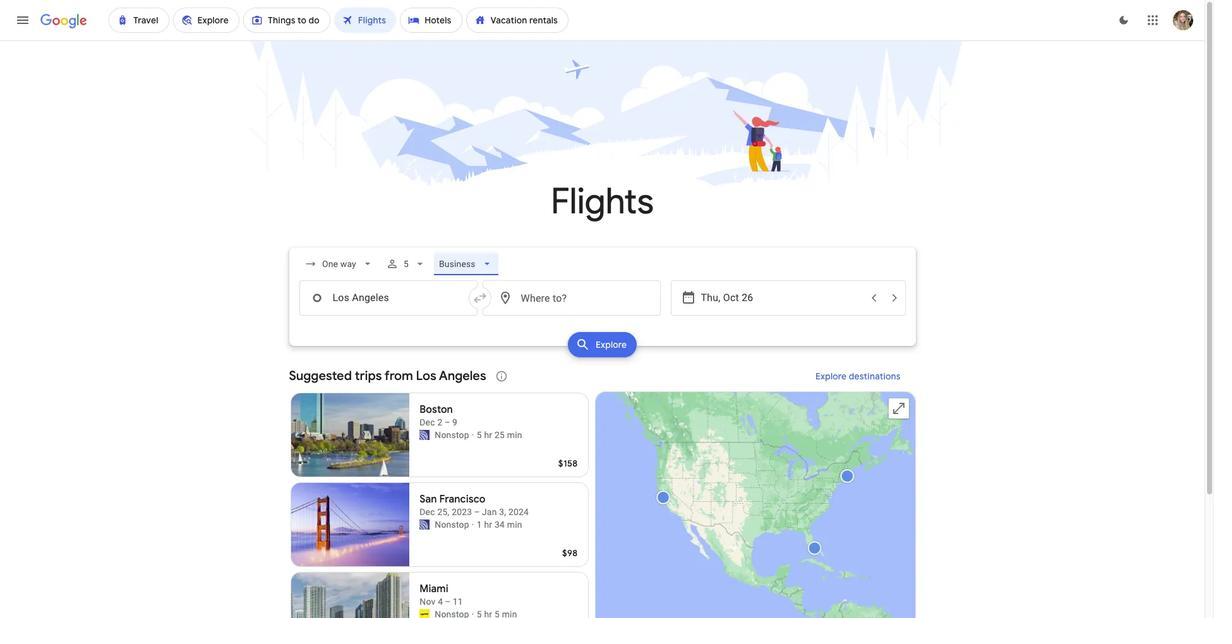Task type: locate. For each thing, give the bounding box(es) containing it.
hr
[[484, 430, 493, 441], [484, 520, 493, 530]]

1
[[477, 520, 482, 530]]

 image right spirit image
[[472, 609, 474, 619]]

 image left 5 hr 25 min
[[472, 429, 474, 442]]

0 horizontal spatial explore
[[596, 339, 627, 351]]

2 vertical spatial  image
[[472, 609, 474, 619]]

explore down where to? text field
[[596, 339, 627, 351]]

min right 25
[[507, 430, 522, 441]]

3  image from the top
[[472, 609, 474, 619]]

change appearance image
[[1109, 5, 1140, 35]]

 image
[[472, 429, 474, 442], [472, 519, 474, 532], [472, 609, 474, 619]]

hr right 1
[[484, 520, 493, 530]]

$158
[[559, 458, 578, 470]]

25
[[495, 430, 505, 441]]

spirit image
[[420, 610, 430, 619]]

nonstop down the 2 – 9
[[435, 430, 469, 441]]

0 horizontal spatial 5
[[404, 259, 409, 269]]

1 vertical spatial hr
[[484, 520, 493, 530]]

explore for explore
[[596, 339, 627, 351]]

from
[[385, 368, 413, 384]]

hr for san francisco
[[484, 520, 493, 530]]

0 vertical spatial 5
[[404, 259, 409, 269]]

1 vertical spatial dec
[[420, 508, 435, 518]]

min down 2024
[[507, 520, 522, 530]]

0 vertical spatial hr
[[484, 430, 493, 441]]

2 dec from the top
[[420, 508, 435, 518]]

boston dec 2 – 9
[[420, 404, 458, 428]]

0 vertical spatial dec
[[420, 418, 435, 428]]

explore destinations
[[816, 371, 901, 382]]

None field
[[299, 253, 379, 276], [434, 253, 499, 276], [299, 253, 379, 276], [434, 253, 499, 276]]

explore left the 'destinations'
[[816, 371, 847, 382]]

None text field
[[299, 281, 477, 316]]

2 – 9
[[438, 418, 458, 428]]

explore inside explore destinations button
[[816, 371, 847, 382]]

158 US dollars text field
[[559, 458, 578, 470]]

1 vertical spatial nonstop
[[435, 520, 469, 530]]

dec up united image
[[420, 418, 435, 428]]

0 vertical spatial  image
[[472, 429, 474, 442]]

min
[[507, 430, 522, 441], [507, 520, 522, 530]]

4 – 11
[[438, 597, 463, 607]]

5
[[404, 259, 409, 269], [477, 430, 482, 441]]

1 min from the top
[[507, 430, 522, 441]]

1 vertical spatial  image
[[472, 519, 474, 532]]

dec
[[420, 418, 435, 428], [420, 508, 435, 518]]

2  image from the top
[[472, 519, 474, 532]]

boston
[[420, 404, 453, 417]]

miami nov 4 – 11
[[420, 583, 463, 607]]

25,
[[438, 508, 450, 518]]

2 hr from the top
[[484, 520, 493, 530]]

explore for explore destinations
[[816, 371, 847, 382]]

suggested trips from los angeles region
[[289, 362, 916, 619]]

0 vertical spatial min
[[507, 430, 522, 441]]

explore
[[596, 339, 627, 351], [816, 371, 847, 382]]

explore inside explore button
[[596, 339, 627, 351]]

suggested
[[289, 368, 352, 384]]

explore button
[[568, 332, 637, 358]]

 image left 1
[[472, 519, 474, 532]]

1 hr 34 min
[[477, 520, 522, 530]]

dec down san
[[420, 508, 435, 518]]

0 vertical spatial nonstop
[[435, 430, 469, 441]]

angeles
[[439, 368, 486, 384]]

1  image from the top
[[472, 429, 474, 442]]

nonstop down 25,
[[435, 520, 469, 530]]

98 US dollars text field
[[563, 548, 578, 559]]

1 horizontal spatial 5
[[477, 430, 482, 441]]

5 for 5
[[404, 259, 409, 269]]

1 nonstop from the top
[[435, 430, 469, 441]]

suggested trips from los angeles
[[289, 368, 486, 384]]

1 vertical spatial min
[[507, 520, 522, 530]]

5 button
[[381, 249, 432, 279]]

1 vertical spatial explore
[[816, 371, 847, 382]]

nov
[[420, 597, 436, 607]]

hr left 25
[[484, 430, 493, 441]]

1 dec from the top
[[420, 418, 435, 428]]

1 horizontal spatial explore
[[816, 371, 847, 382]]

5 inside popup button
[[404, 259, 409, 269]]

0 vertical spatial explore
[[596, 339, 627, 351]]

2 min from the top
[[507, 520, 522, 530]]

1 vertical spatial 5
[[477, 430, 482, 441]]

5 inside suggested trips from los angeles region
[[477, 430, 482, 441]]

1 hr from the top
[[484, 430, 493, 441]]

2 nonstop from the top
[[435, 520, 469, 530]]

nonstop
[[435, 430, 469, 441], [435, 520, 469, 530]]



Task type: vqa. For each thing, say whether or not it's contained in the screenshot.
Main
no



Task type: describe. For each thing, give the bounding box(es) containing it.
san
[[420, 494, 437, 506]]

hr for boston
[[484, 430, 493, 441]]

3,
[[499, 508, 506, 518]]

trips
[[355, 368, 382, 384]]

main menu image
[[15, 13, 30, 28]]

united image
[[420, 430, 430, 441]]

nonstop for francisco
[[435, 520, 469, 530]]

 image for boston
[[472, 429, 474, 442]]

los
[[416, 368, 437, 384]]

5 hr 25 min
[[477, 430, 522, 441]]

min for san francisco
[[507, 520, 522, 530]]

united image
[[420, 520, 430, 530]]

destinations
[[849, 371, 901, 382]]

34
[[495, 520, 505, 530]]

min for boston
[[507, 430, 522, 441]]

flights
[[551, 179, 654, 224]]

nonstop for dec
[[435, 430, 469, 441]]

dec inside boston dec 2 – 9
[[420, 418, 435, 428]]

dec inside san francisco dec 25, 2023 – jan 3, 2024
[[420, 508, 435, 518]]

san francisco dec 25, 2023 – jan 3, 2024
[[420, 494, 529, 518]]

Where to? text field
[[483, 281, 661, 316]]

5 for 5 hr 25 min
[[477, 430, 482, 441]]

 image for san francisco
[[472, 519, 474, 532]]

$98
[[563, 548, 578, 559]]

 image for miami
[[472, 609, 474, 619]]

explore destinations button
[[801, 362, 916, 392]]

Flight search field
[[279, 248, 926, 362]]

2023 – jan
[[452, 508, 497, 518]]

2024
[[509, 508, 529, 518]]

francisco
[[440, 494, 486, 506]]

miami
[[420, 583, 449, 596]]

Departure text field
[[701, 281, 863, 315]]



